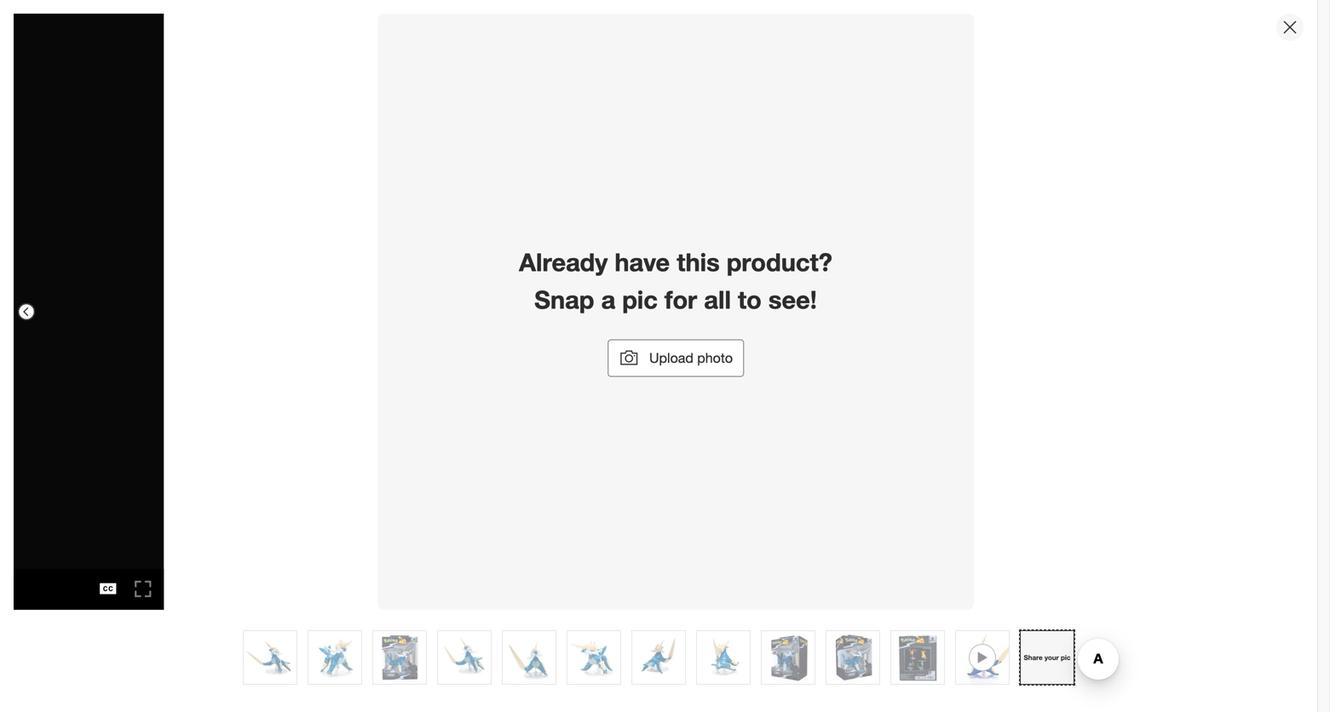 Task type: locate. For each thing, give the bounding box(es) containing it.
pokémon select trainer series samurott action figure (target exclusive)
[[679, 106, 1186, 154]]

0 vertical spatial not
[[690, 310, 707, 322]]

not sold at
[[679, 351, 746, 368]]

dialog
[[0, 0, 1331, 713]]

series
[[905, 106, 964, 130]]

pic inside button
[[1061, 654, 1071, 662]]

get
[[968, 310, 984, 322]]

1 vertical spatial pic
[[1061, 654, 1071, 662]]

share your pic
[[1024, 654, 1071, 662]]

at
[[735, 351, 746, 368]]

shipping
[[968, 290, 1025, 307]]

play pok&#233;mon select trainer series samurott action figure (target exclusive), 12 of 13, play video image
[[956, 632, 1009, 684]]

1 vertical spatial not
[[679, 351, 701, 368]]

upload photo
[[650, 350, 733, 366]]

shipping get it by thu, dec 21
[[968, 290, 1064, 322]]

0 vertical spatial pic
[[622, 285, 658, 315]]

your
[[1045, 654, 1059, 662]]

pok&#233;mon select trainer series samurott action figure (target exclusive), 2 of 13, play video image
[[76, 40, 638, 282]]

select
[[772, 106, 830, 130]]

(target
[[679, 130, 744, 154]]

1 horizontal spatial pic
[[1061, 654, 1071, 662]]

pok&#233;mon select trainer series samurott action figure (target exclusive), 8 of 13 image
[[697, 632, 750, 684]]

0 horizontal spatial pic
[[622, 285, 658, 315]]

pok&#233;mon select trainer series samurott action figure (target exclusive), 2 of 13 image
[[309, 632, 361, 684]]

to
[[738, 285, 762, 315]]

1 vertical spatial pok&#233;mon select trainer series samurott action figure (target exclusive), 3 of 13 image
[[373, 632, 426, 684]]

What can we help you find? suggestions appear below search field
[[615, 15, 1040, 53]]

pok&#233;mon select trainer series samurott action figure (target exclusive), 4 of 13 image
[[364, 296, 638, 570], [438, 632, 491, 684]]

pic right "a"
[[622, 285, 658, 315]]

with
[[713, 611, 737, 626]]

pok&#233;mon select trainer series samurott action figure (target exclusive), 1 of 13 image
[[76, 0, 638, 27], [244, 632, 297, 684]]

snap
[[535, 285, 595, 315]]

pok&#233;mon select trainer series samurott action figure (target exclusive), 10 of 13 image
[[827, 632, 880, 684]]

near
[[741, 377, 770, 394]]

0 vertical spatial pok&#233;mon select trainer series samurott action figure (target exclusive), 3 of 13 image
[[76, 296, 350, 570]]

see!
[[769, 285, 817, 315]]

pok&#233;mon select trainer series samurott action figure (target exclusive), 5 of 13 image
[[76, 584, 350, 713], [503, 632, 556, 684]]

over
[[830, 611, 853, 626]]

photo
[[698, 350, 733, 366]]

a
[[601, 285, 616, 315]]

action
[[1061, 106, 1122, 130]]

pok&#233;mon select trainer series samurott action figure (target exclusive), 3 of 13 image
[[76, 296, 350, 570], [373, 632, 426, 684]]

$100
[[856, 611, 882, 626]]

pokémon
[[679, 106, 766, 130]]

pic
[[622, 285, 658, 315], [1061, 654, 1071, 662]]

for
[[665, 285, 697, 315]]

pok&#233;mon select trainer series samurott action figure (target exclusive), 6 of 13 image
[[364, 584, 638, 713], [568, 632, 621, 684]]

not
[[690, 310, 707, 322], [679, 351, 701, 368]]

1 vertical spatial pok&#233;mon select trainer series samurott action figure (target exclusive), 4 of 13 image
[[438, 632, 491, 684]]

figure
[[1127, 106, 1186, 130]]

product?
[[727, 247, 833, 277]]

pic right your
[[1061, 654, 1071, 662]]



Task type: vqa. For each thing, say whether or not it's contained in the screenshot.
Upload photo
yes



Task type: describe. For each thing, give the bounding box(es) containing it.
not inside pickup not available
[[690, 310, 707, 322]]

share your pic button
[[1020, 631, 1075, 685]]

1 horizontal spatial pok&#233;mon select trainer series samurott action figure (target exclusive), 5 of 13 image
[[503, 632, 556, 684]]

available
[[710, 310, 749, 322]]

trainer
[[836, 106, 899, 130]]

upload
[[650, 350, 694, 366]]

all
[[704, 285, 731, 315]]

dialog containing already have this product?
[[0, 0, 1331, 713]]

upload photo button
[[608, 339, 744, 377]]

1 horizontal spatial pok&#233;mon select trainer series samurott action figure (target exclusive), 3 of 13 image
[[373, 632, 426, 684]]

0 horizontal spatial pok&#233;mon select trainer series samurott action figure (target exclusive), 3 of 13 image
[[76, 296, 350, 570]]

pok&#233;mon select trainer series samurott action figure (target exclusive), 9 of 13 image
[[762, 632, 815, 684]]

pickup
[[690, 290, 735, 307]]

21
[[1053, 310, 1064, 322]]

1 vertical spatial pok&#233;mon select trainer series samurott action figure (target exclusive), 1 of 13 image
[[244, 632, 297, 684]]

available
[[679, 377, 738, 394]]

samurott
[[969, 106, 1056, 130]]

0 vertical spatial pok&#233;mon select trainer series samurott action figure (target exclusive), 1 of 13 image
[[76, 0, 638, 27]]

already have this product? snap a pic for all to see!
[[519, 247, 833, 315]]

affirm
[[741, 611, 772, 626]]

pic inside already have this product? snap a pic for all to see!
[[622, 285, 658, 315]]

orders
[[792, 611, 826, 626]]

sold
[[705, 351, 731, 368]]

exclusive)
[[749, 130, 842, 154]]

with affirm on orders over $100
[[713, 611, 882, 626]]

available near you
[[679, 377, 798, 394]]

pok&#233;mon select trainer series samurott action figure (target exclusive), 11 of 13 image
[[892, 632, 944, 684]]

have
[[615, 247, 670, 277]]

pok&#233;mon select trainer series samurott action figure (target exclusive), 7 of 13 image
[[632, 632, 685, 684]]

0 vertical spatial pok&#233;mon select trainer series samurott action figure (target exclusive), 4 of 13 image
[[364, 296, 638, 570]]

pickup not available
[[690, 290, 749, 322]]

dec
[[1032, 310, 1050, 322]]

0 horizontal spatial pok&#233;mon select trainer series samurott action figure (target exclusive), 5 of 13 image
[[76, 584, 350, 713]]

you
[[774, 377, 798, 394]]

by
[[996, 310, 1007, 322]]

share
[[1024, 654, 1043, 662]]

on
[[775, 611, 789, 626]]

already
[[519, 247, 608, 277]]

this
[[677, 247, 720, 277]]

thu,
[[1009, 310, 1029, 322]]

it
[[987, 310, 993, 322]]



